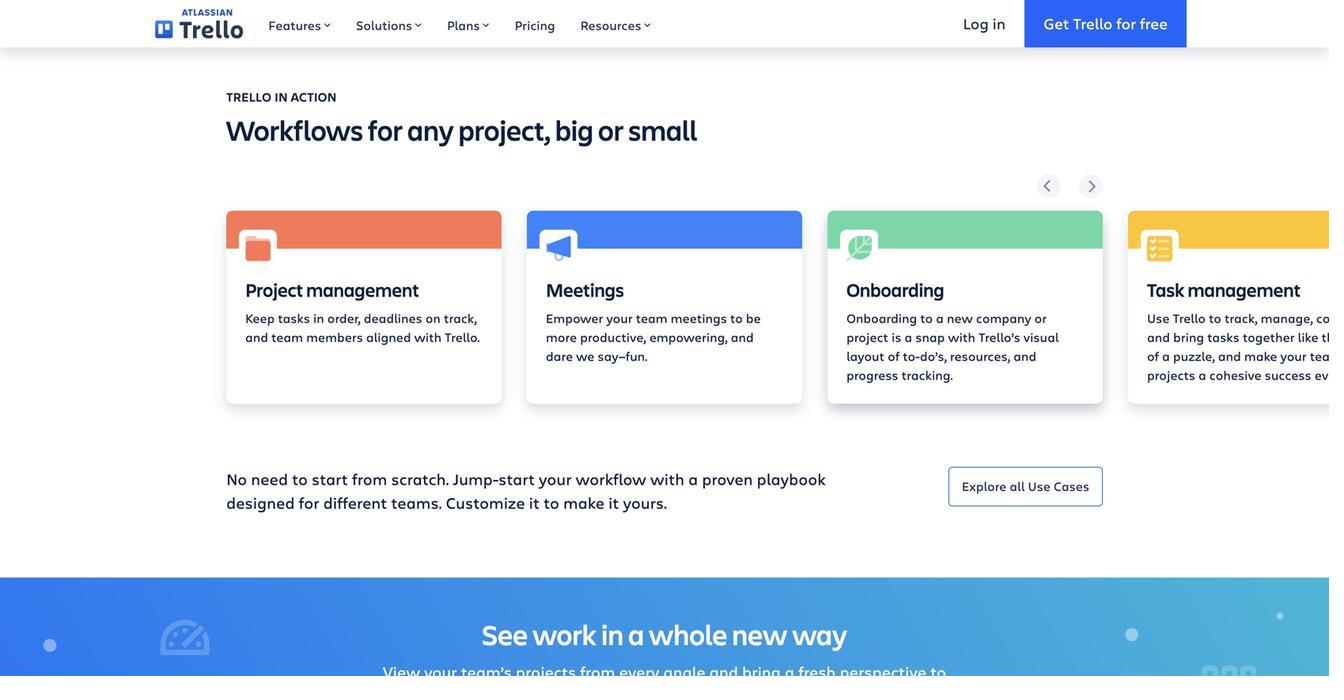 Task type: locate. For each thing, give the bounding box(es) containing it.
your up make
[[539, 469, 572, 490]]

2 horizontal spatial for
[[1117, 13, 1136, 34]]

to-
[[903, 348, 920, 365]]

team inside "meetings empower your team meetings to be more productive, empowering, and dare we say—fun."
[[636, 310, 668, 327]]

0 horizontal spatial management
[[306, 277, 419, 302]]

track, left manage,
[[1225, 310, 1258, 327]]

2 management from the left
[[1188, 277, 1301, 302]]

trello inside trello in action workflows for any project, big or small
[[226, 88, 271, 105]]

1 horizontal spatial trello
[[1073, 13, 1113, 34]]

with
[[414, 329, 442, 346], [948, 329, 976, 346], [650, 469, 685, 490]]

pricing
[[515, 17, 555, 34]]

a inside no need to start from scratch. jump-start your workflow with a proven playbook designed for different teams. customize it to make it yours.
[[689, 469, 698, 490]]

progress
[[847, 367, 899, 384]]

in left action
[[275, 88, 288, 105]]

customize
[[446, 492, 525, 514]]

log in
[[963, 13, 1006, 34]]

we
[[576, 348, 595, 365]]

onboarding
[[847, 277, 945, 302], [847, 310, 917, 327]]

0 horizontal spatial or
[[598, 111, 624, 149]]

management
[[306, 277, 419, 302], [1188, 277, 1301, 302]]

for inside trello in action workflows for any project, big or small
[[368, 111, 403, 149]]

with up resources,
[[948, 329, 976, 346]]

project,
[[459, 111, 551, 149]]

for left free at the right top of page
[[1117, 13, 1136, 34]]

with inside no need to start from scratch. jump-start your workflow with a proven playbook designed for different teams. customize it to make it yours.
[[650, 469, 685, 490]]

use inside explore all use cases link
[[1028, 478, 1051, 495]]

workflow
[[576, 469, 646, 490]]

team up empowering,
[[636, 310, 668, 327]]

1 onboarding from the top
[[847, 277, 945, 302]]

trello right get
[[1073, 13, 1113, 34]]

0 horizontal spatial and
[[245, 329, 268, 346]]

all
[[1010, 478, 1025, 495]]

2 horizontal spatial trello
[[1173, 310, 1206, 327]]

a left 'proven' on the right
[[689, 469, 698, 490]]

see work in a whole new way
[[482, 616, 847, 654]]

resources button
[[568, 0, 664, 47]]

2 vertical spatial trello
[[1173, 310, 1206, 327]]

start up 'different'
[[312, 469, 348, 490]]

start
[[312, 469, 348, 490], [499, 469, 535, 490]]

need
[[251, 469, 288, 490]]

empowering,
[[650, 329, 728, 346]]

1 horizontal spatial use
[[1147, 310, 1170, 327]]

different
[[323, 492, 387, 514]]

2 vertical spatial for
[[299, 492, 319, 514]]

visual
[[1024, 329, 1059, 346]]

1 vertical spatial use
[[1028, 478, 1051, 495]]

from
[[352, 469, 387, 490]]

1 horizontal spatial new
[[947, 310, 973, 327]]

more
[[546, 329, 577, 346]]

0 horizontal spatial it
[[529, 492, 540, 514]]

trello inside 'link'
[[1073, 13, 1113, 34]]

designed
[[226, 492, 295, 514]]

1 horizontal spatial track,
[[1225, 310, 1258, 327]]

1 horizontal spatial management
[[1188, 277, 1301, 302]]

1 horizontal spatial and
[[731, 329, 754, 346]]

your up the productive,
[[607, 310, 633, 327]]

start up customize
[[499, 469, 535, 490]]

in
[[993, 13, 1006, 34], [275, 88, 288, 105], [313, 310, 324, 327], [602, 616, 624, 654]]

to right need
[[292, 469, 308, 490]]

to left make
[[544, 492, 559, 514]]

new up resources,
[[947, 310, 973, 327]]

and down visual
[[1014, 348, 1037, 365]]

1 horizontal spatial start
[[499, 469, 535, 490]]

in right log
[[993, 13, 1006, 34]]

0 vertical spatial use
[[1147, 310, 1170, 327]]

0 horizontal spatial for
[[299, 492, 319, 514]]

tasks
[[278, 310, 310, 327]]

project management keep tasks in order, deadlines on track, and team members aligned with trello.
[[245, 277, 480, 346]]

for left 'different'
[[299, 492, 319, 514]]

cases
[[1054, 478, 1090, 495]]

get
[[1044, 13, 1070, 34]]

order,
[[327, 310, 361, 327]]

0 vertical spatial onboarding
[[847, 277, 945, 302]]

0 horizontal spatial start
[[312, 469, 348, 490]]

with up yours.
[[650, 469, 685, 490]]

meetings
[[671, 310, 727, 327]]

your inside no need to start from scratch. jump-start your workflow with a proven playbook designed for different teams. customize it to make it yours.
[[539, 469, 572, 490]]

0 horizontal spatial use
[[1028, 478, 1051, 495]]

2 horizontal spatial and
[[1014, 348, 1037, 365]]

project
[[847, 329, 889, 346]]

management inside task management use trello to track, manage, co
[[1188, 277, 1301, 302]]

solutions button
[[343, 0, 435, 47]]

manage,
[[1261, 310, 1313, 327]]

1 vertical spatial for
[[368, 111, 403, 149]]

a
[[936, 310, 944, 327], [905, 329, 913, 346], [689, 469, 698, 490], [628, 616, 644, 654]]

1 horizontal spatial or
[[1035, 310, 1047, 327]]

use down task
[[1147, 310, 1170, 327]]

1 vertical spatial or
[[1035, 310, 1047, 327]]

features
[[269, 17, 321, 34]]

empower
[[546, 310, 603, 327]]

for
[[1117, 13, 1136, 34], [368, 111, 403, 149], [299, 492, 319, 514]]

track,
[[444, 310, 477, 327], [1225, 310, 1258, 327]]

a left whole at the bottom of the page
[[628, 616, 644, 654]]

1 horizontal spatial team
[[636, 310, 668, 327]]

2 onboarding from the top
[[847, 310, 917, 327]]

or up visual
[[1035, 310, 1047, 327]]

1 vertical spatial team
[[271, 329, 303, 346]]

onboarding up is
[[847, 277, 945, 302]]

get trello for free
[[1044, 13, 1168, 34]]

in right "tasks"
[[313, 310, 324, 327]]

with down on
[[414, 329, 442, 346]]

trello
[[1073, 13, 1113, 34], [226, 88, 271, 105], [1173, 310, 1206, 327]]

a right is
[[905, 329, 913, 346]]

1 horizontal spatial with
[[650, 469, 685, 490]]

is
[[892, 329, 902, 346]]

it right customize
[[529, 492, 540, 514]]

track, up trello.
[[444, 310, 477, 327]]

or right big at the top left of page
[[598, 111, 624, 149]]

big
[[555, 111, 594, 149]]

use for all
[[1028, 478, 1051, 495]]

resources,
[[950, 348, 1011, 365]]

new left way
[[732, 616, 788, 654]]

1 track, from the left
[[444, 310, 477, 327]]

0 vertical spatial your
[[607, 310, 633, 327]]

management up order,
[[306, 277, 419, 302]]

2 it from the left
[[609, 492, 619, 514]]

to left be
[[730, 310, 743, 327]]

or inside onboarding onboarding to a new company or project is a snap with trello's visual layout of to-do's, resources, and progress tracking.
[[1035, 310, 1047, 327]]

onboarding up 'project'
[[847, 310, 917, 327]]

0 horizontal spatial trello
[[226, 88, 271, 105]]

to left manage,
[[1209, 310, 1222, 327]]

trello up workflows
[[226, 88, 271, 105]]

productive,
[[580, 329, 646, 346]]

0 horizontal spatial track,
[[444, 310, 477, 327]]

0 vertical spatial trello
[[1073, 13, 1113, 34]]

0 horizontal spatial your
[[539, 469, 572, 490]]

1 vertical spatial your
[[539, 469, 572, 490]]

solutions
[[356, 17, 412, 34]]

use right all
[[1028, 478, 1051, 495]]

features button
[[256, 0, 343, 47]]

for left any at the top of page
[[368, 111, 403, 149]]

team down "tasks"
[[271, 329, 303, 346]]

management up manage,
[[1188, 277, 1301, 302]]

2 track, from the left
[[1225, 310, 1258, 327]]

2 horizontal spatial with
[[948, 329, 976, 346]]

1 horizontal spatial it
[[609, 492, 619, 514]]

new
[[947, 310, 973, 327], [732, 616, 788, 654]]

2 start from the left
[[499, 469, 535, 490]]

0 horizontal spatial new
[[732, 616, 788, 654]]

1 horizontal spatial your
[[607, 310, 633, 327]]

0 vertical spatial or
[[598, 111, 624, 149]]

way
[[792, 616, 847, 654]]

say—fun.
[[598, 348, 648, 365]]

0 vertical spatial new
[[947, 310, 973, 327]]

1 management from the left
[[306, 277, 419, 302]]

meetings empower your team meetings to be more productive, empowering, and dare we say—fun.
[[546, 277, 761, 365]]

free
[[1140, 13, 1168, 34]]

pricing link
[[502, 0, 568, 47]]

1 vertical spatial trello
[[226, 88, 271, 105]]

or
[[598, 111, 624, 149], [1035, 310, 1047, 327]]

next image
[[1079, 175, 1103, 198]]

0 horizontal spatial team
[[271, 329, 303, 346]]

0 vertical spatial for
[[1117, 13, 1136, 34]]

use
[[1147, 310, 1170, 327], [1028, 478, 1051, 495]]

it down workflow
[[609, 492, 619, 514]]

no
[[226, 469, 247, 490]]

a up snap
[[936, 310, 944, 327]]

management for task management
[[1188, 277, 1301, 302]]

and down the keep
[[245, 329, 268, 346]]

log in link
[[944, 0, 1025, 47]]

1 horizontal spatial for
[[368, 111, 403, 149]]

your
[[607, 310, 633, 327], [539, 469, 572, 490]]

small
[[628, 111, 697, 149]]

management inside the project management keep tasks in order, deadlines on track, and team members aligned with trello.
[[306, 277, 419, 302]]

track, inside the project management keep tasks in order, deadlines on track, and team members aligned with trello.
[[444, 310, 477, 327]]

0 horizontal spatial with
[[414, 329, 442, 346]]

your inside "meetings empower your team meetings to be more productive, empowering, and dare we say—fun."
[[607, 310, 633, 327]]

of
[[888, 348, 900, 365]]

use inside task management use trello to track, manage, co
[[1147, 310, 1170, 327]]

to up snap
[[921, 310, 933, 327]]

to
[[730, 310, 743, 327], [921, 310, 933, 327], [1209, 310, 1222, 327], [292, 469, 308, 490], [544, 492, 559, 514]]

meetings
[[546, 277, 624, 302]]

it
[[529, 492, 540, 514], [609, 492, 619, 514]]

0 vertical spatial team
[[636, 310, 668, 327]]

1 vertical spatial onboarding
[[847, 310, 917, 327]]

trello down task
[[1173, 310, 1206, 327]]

and inside "meetings empower your team meetings to be more productive, empowering, and dare we say—fun."
[[731, 329, 754, 346]]

workflows
[[226, 111, 363, 149]]

team
[[636, 310, 668, 327], [271, 329, 303, 346]]

and down be
[[731, 329, 754, 346]]



Task type: describe. For each thing, give the bounding box(es) containing it.
scratch.
[[391, 469, 449, 490]]

keep
[[245, 310, 275, 327]]

plans
[[447, 17, 480, 34]]

log
[[963, 13, 989, 34]]

get trello for free link
[[1025, 0, 1187, 47]]

deadlines
[[364, 310, 422, 327]]

any
[[407, 111, 454, 149]]

explore
[[962, 478, 1007, 495]]

plans button
[[435, 0, 502, 47]]

trello.
[[445, 329, 480, 346]]

1 vertical spatial new
[[732, 616, 788, 654]]

do's,
[[920, 348, 947, 365]]

and inside the project management keep tasks in order, deadlines on track, and team members aligned with trello.
[[245, 329, 268, 346]]

in inside trello in action workflows for any project, big or small
[[275, 88, 288, 105]]

task management use trello to track, manage, co
[[1147, 277, 1329, 384]]

in right work at the left bottom
[[602, 616, 624, 654]]

yours.
[[623, 492, 667, 514]]

for inside 'link'
[[1117, 13, 1136, 34]]

to inside "meetings empower your team meetings to be more productive, empowering, and dare we say—fun."
[[730, 310, 743, 327]]

layout
[[847, 348, 885, 365]]

tracking.
[[902, 367, 953, 384]]

make
[[563, 492, 605, 514]]

teams.
[[391, 492, 442, 514]]

for inside no need to start from scratch. jump-start your workflow with a proven playbook designed for different teams. customize it to make it yours.
[[299, 492, 319, 514]]

to inside onboarding onboarding to a new company or project is a snap with trello's visual layout of to-do's, resources, and progress tracking.
[[921, 310, 933, 327]]

members
[[306, 329, 363, 346]]

explore all use cases
[[962, 478, 1090, 495]]

in inside the project management keep tasks in order, deadlines on track, and team members aligned with trello.
[[313, 310, 324, 327]]

project
[[245, 277, 303, 302]]

co
[[1317, 310, 1329, 327]]

track, inside task management use trello to track, manage, co
[[1225, 310, 1258, 327]]

see
[[482, 616, 528, 654]]

and inside onboarding onboarding to a new company or project is a snap with trello's visual layout of to-do's, resources, and progress tracking.
[[1014, 348, 1037, 365]]

new inside onboarding onboarding to a new company or project is a snap with trello's visual layout of to-do's, resources, and progress tracking.
[[947, 310, 973, 327]]

use for management
[[1147, 310, 1170, 327]]

no need to start from scratch. jump-start your workflow with a proven playbook designed for different teams. customize it to make it yours.
[[226, 469, 826, 514]]

jump-
[[453, 469, 499, 490]]

1 start from the left
[[312, 469, 348, 490]]

with inside onboarding onboarding to a new company or project is a snap with trello's visual layout of to-do's, resources, and progress tracking.
[[948, 329, 976, 346]]

with inside the project management keep tasks in order, deadlines on track, and team members aligned with trello.
[[414, 329, 442, 346]]

atlassian trello image
[[155, 9, 243, 39]]

on
[[426, 310, 441, 327]]

work
[[533, 616, 597, 654]]

trello's
[[979, 329, 1021, 346]]

aligned
[[366, 329, 411, 346]]

1 it from the left
[[529, 492, 540, 514]]

trello inside task management use trello to track, manage, co
[[1173, 310, 1206, 327]]

be
[[746, 310, 761, 327]]

whole
[[649, 616, 728, 654]]

team inside the project management keep tasks in order, deadlines on track, and team members aligned with trello.
[[271, 329, 303, 346]]

trello in action workflows for any project, big or small
[[226, 88, 697, 149]]

task
[[1147, 277, 1185, 302]]

explore all use cases link
[[949, 467, 1103, 507]]

previous image
[[1037, 175, 1060, 198]]

proven
[[702, 469, 753, 490]]

dare
[[546, 348, 573, 365]]

or inside trello in action workflows for any project, big or small
[[598, 111, 624, 149]]

action
[[291, 88, 337, 105]]

playbook
[[757, 469, 826, 490]]

management for project management
[[306, 277, 419, 302]]

resources
[[581, 17, 642, 34]]

onboarding onboarding to a new company or project is a snap with trello's visual layout of to-do's, resources, and progress tracking.
[[847, 277, 1059, 384]]

to inside task management use trello to track, manage, co
[[1209, 310, 1222, 327]]

snap
[[916, 329, 945, 346]]

company
[[976, 310, 1032, 327]]



Task type: vqa. For each thing, say whether or not it's contained in the screenshot.
Meetings Empower your team meetings to be more productive, empowering, and dare we say—fun.
yes



